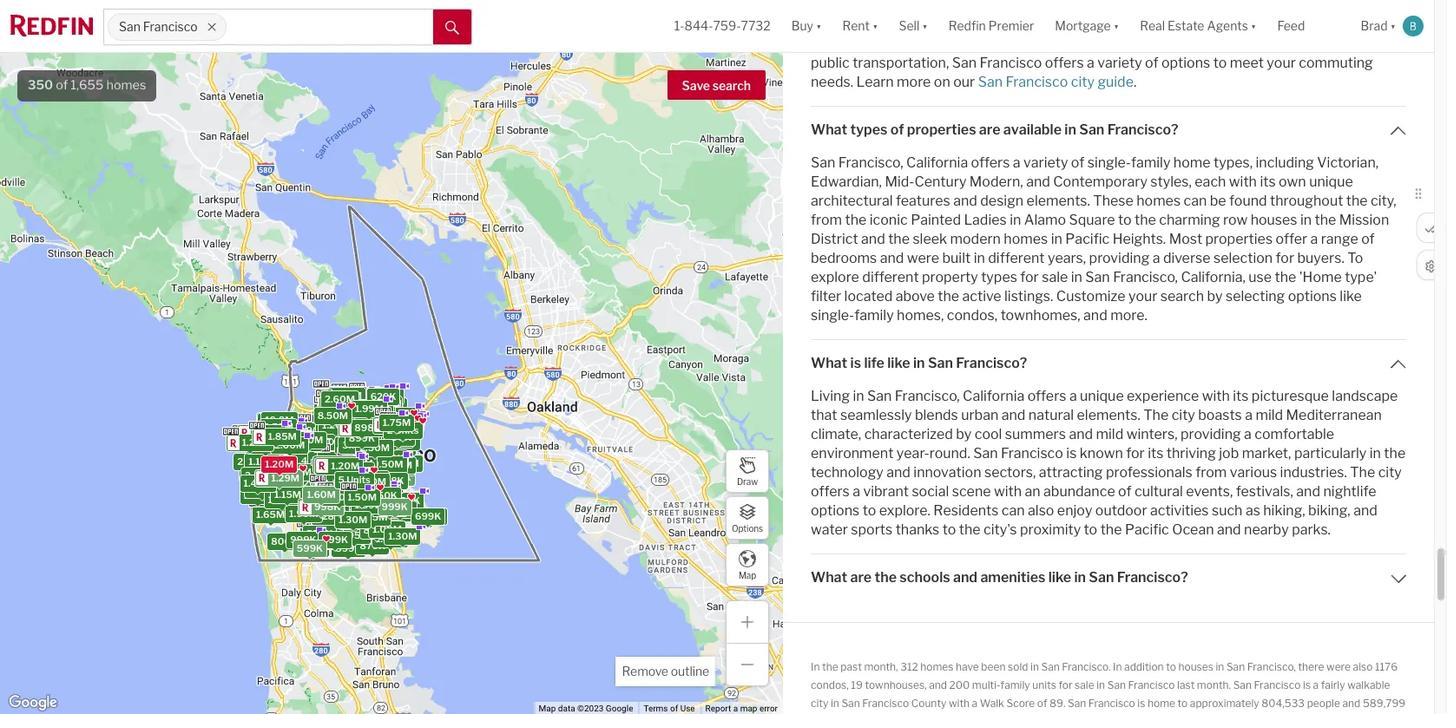 Task type: locate. For each thing, give the bounding box(es) containing it.
to inside the san francisco, california offers a variety of single-family home types, including victorian, edwardian, mid-century modern, and contemporary styles, each with its own unique architectural features and design elements. these homes can be found throughout the city, from the iconic painted ladies in alamo square to the charming row houses in the mission district and the sleek modern homes in pacific heights. most properties offer a range of bedrooms and were built in different years, providing a diverse selection for buyers. to explore different property types for sale in san francisco, california, use the 'home type' filter located above the active listings. customize your search by selecting options like single-family homes, condos, townhomes, and more.
[[1118, 212, 1132, 228]]

the up "nightlife"
[[1350, 464, 1375, 481]]

19
[[851, 679, 863, 692]]

1 vertical spatial 1.48m
[[376, 533, 405, 545]]

1 horizontal spatial unique
[[1309, 173, 1353, 190]]

0 horizontal spatial 3.60m
[[293, 484, 323, 496]]

1 vertical spatial from
[[1196, 464, 1227, 481]]

1 vertical spatial properties
[[1205, 231, 1273, 247]]

different up located
[[862, 269, 919, 285]]

providing down heights.
[[1089, 250, 1150, 266]]

▾ for buy ▾
[[816, 19, 822, 33]]

in down years,
[[1071, 269, 1082, 285]]

condos, inside "were also 1176 condos,"
[[811, 679, 849, 692]]

1 vertical spatial family
[[854, 307, 894, 323]]

mortgage ▾ button
[[1055, 0, 1119, 52]]

elements. inside living in san francisco, california offers a unique experience with its picturesque landscape that seamlessly blends urban and natural elements. the city boasts a mild mediterranean climate, characterized by cool summers and mild winters, providing a comfortable environment year-round. san francisco is known for its thriving job market, particularly in the technology and innovation sectors, attracting professionals from various industries. the city offers a vibrant social scene with an abundance of cultural events, festivals, and nightlife options to explore. residents can also enjoy outdoor activities such as hiking, biking, and water sports thanks to the city's proximity to the pacific ocean and nearby parks.
[[1077, 407, 1141, 423]]

of inside san francisco is a fairly walkable city in san francisco county with a walk score of 89.
[[1037, 697, 1047, 710]]

mild down picturesque
[[1256, 407, 1283, 423]]

▾ right rent
[[872, 19, 878, 33]]

1 horizontal spatial 1.49m
[[356, 399, 385, 411]]

report a map error link
[[705, 704, 778, 714]]

were inside "were also 1176 condos,"
[[1327, 660, 1351, 673]]

1 horizontal spatial 975k
[[367, 432, 393, 444]]

proximity
[[1020, 521, 1081, 538]]

unique up known at the right bottom of page
[[1080, 388, 1124, 404]]

2.80m down the 1.62m
[[382, 459, 412, 471]]

4.30m
[[334, 452, 364, 464], [328, 467, 359, 479]]

1 vertical spatial can
[[1002, 502, 1025, 519]]

more
[[897, 73, 931, 90]]

1.80m
[[348, 397, 377, 409], [274, 423, 303, 436], [340, 435, 369, 447], [390, 457, 419, 469], [343, 480, 372, 493]]

0 vertical spatial home
[[1174, 154, 1211, 171]]

2 horizontal spatial family
[[1131, 154, 1171, 171]]

what for what are the schools and amenities like in san francisco?
[[811, 569, 848, 586]]

like
[[1340, 288, 1362, 304], [887, 355, 910, 371], [1048, 569, 1071, 586]]

terms of use link
[[644, 704, 695, 714]]

search inside button
[[713, 78, 751, 93]]

▾ for rent ▾
[[872, 19, 878, 33]]

3 ▾ from the left
[[922, 19, 928, 33]]

350
[[28, 77, 53, 93]]

0 vertical spatial mild
[[1256, 407, 1283, 423]]

francisco? up the urban
[[956, 355, 1027, 371]]

1.48m
[[371, 390, 400, 402], [376, 533, 405, 545]]

unique inside living in san francisco, california offers a unique experience with its picturesque landscape that seamlessly blends urban and natural elements. the city boasts a mild mediterranean climate, characterized by cool summers and mild winters, providing a comfortable environment year-round. san francisco is known for its thriving job market, particularly in the technology and innovation sectors, attracting professionals from various industries. the city offers a vibrant social scene with an abundance of cultural events, festivals, and nightlife options to explore. residents can also enjoy outdoor activities such as hiking, biking, and water sports thanks to the city's proximity to the pacific ocean and nearby parks.
[[1080, 388, 1124, 404]]

condos, down active
[[947, 307, 998, 323]]

None search field
[[226, 10, 433, 44]]

0 horizontal spatial 3.80m
[[299, 480, 329, 492]]

in right life
[[913, 355, 925, 371]]

with up boasts
[[1202, 388, 1230, 404]]

map
[[740, 704, 757, 714]]

user photo image
[[1403, 16, 1424, 36]]

active
[[962, 288, 1001, 304]]

0 vertical spatial 1.48m
[[371, 390, 400, 402]]

customize
[[1056, 288, 1126, 304]]

2 vertical spatial its
[[1148, 445, 1164, 462]]

1 horizontal spatial 2.80m
[[382, 459, 412, 471]]

1.43m down 2.70m
[[321, 411, 350, 423]]

1 vertical spatial the
[[1350, 464, 1375, 481]]

1 vertical spatial california
[[963, 388, 1025, 404]]

600k
[[315, 436, 342, 448]]

is down "there"
[[1303, 679, 1311, 692]]

0 vertical spatial the
[[1144, 407, 1169, 423]]

1 horizontal spatial options
[[1288, 288, 1337, 304]]

can up city's
[[1002, 502, 1025, 519]]

1 vertical spatial were
[[1327, 660, 1351, 673]]

1 ▾ from the left
[[816, 19, 822, 33]]

sale down "francisco."
[[1075, 679, 1094, 692]]

were up the fairly
[[1327, 660, 1351, 673]]

features
[[896, 192, 950, 209]]

social
[[912, 483, 949, 500]]

francisco? down '.'
[[1107, 121, 1179, 138]]

2 horizontal spatial 2.40m
[[342, 481, 372, 493]]

own
[[1279, 173, 1306, 190]]

0 horizontal spatial map
[[539, 704, 556, 714]]

search
[[713, 78, 751, 93], [1161, 288, 1204, 304]]

0 vertical spatial 3.60m
[[331, 390, 362, 402]]

elements. up known at the right bottom of page
[[1077, 407, 1141, 423]]

.
[[1134, 73, 1137, 90]]

enjoy
[[1057, 502, 1092, 519]]

1 vertical spatial its
[[1233, 388, 1249, 404]]

1.05m
[[337, 398, 366, 410], [385, 415, 414, 427], [364, 461, 393, 474]]

available
[[1003, 121, 1062, 138]]

0 horizontal spatial sale
[[1042, 269, 1068, 285]]

1.63m
[[341, 515, 369, 527]]

homes
[[106, 77, 146, 93], [1137, 192, 1181, 209], [1004, 231, 1048, 247], [920, 660, 954, 673]]

the up heights.
[[1135, 212, 1156, 228]]

types inside the san francisco, california offers a variety of single-family home types, including victorian, edwardian, mid-century modern, and contemporary styles, each with its own unique architectural features and design elements. these homes can be found throughout the city, from the iconic painted ladies in alamo square to the charming row houses in the mission district and the sleek modern homes in pacific heights. most properties offer a range of bedrooms and were built in different years, providing a diverse selection for buyers. to explore different property types for sale in san francisco, california, use the 'home type' filter located above the active listings. customize your search by selecting options like single-family homes, condos, townhomes, and more.
[[981, 269, 1017, 285]]

city down experience
[[1172, 407, 1195, 423]]

1.73m
[[307, 520, 335, 532]]

2 ▾ from the left
[[872, 19, 878, 33]]

0 vertical spatial 2.30m
[[362, 407, 392, 419]]

pacific down outdoor
[[1125, 521, 1169, 538]]

2.55m
[[264, 421, 294, 433]]

schools
[[900, 569, 950, 586]]

map data ©2023 google
[[539, 704, 633, 714]]

in left addition
[[1113, 660, 1122, 673]]

0 horizontal spatial were
[[907, 250, 939, 266]]

pacific inside living in san francisco, california offers a unique experience with its picturesque landscape that seamlessly blends urban and natural elements. the city boasts a mild mediterranean climate, characterized by cool summers and mild winters, providing a comfortable environment year-round. san francisco is known for its thriving job market, particularly in the technology and innovation sectors, attracting professionals from various industries. the city offers a vibrant social scene with an abundance of cultural events, festivals, and nightlife options to explore. residents can also enjoy outdoor activities such as hiking, biking, and water sports thanks to the city's proximity to the pacific ocean and nearby parks.
[[1125, 521, 1169, 538]]

are
[[979, 121, 1001, 138], [850, 569, 872, 586]]

in for in addition to houses in san francisco, there
[[1113, 660, 1122, 673]]

with
[[1229, 173, 1257, 190], [1202, 388, 1230, 404], [994, 483, 1022, 500], [949, 697, 970, 710]]

san up customize at the right top
[[1085, 269, 1110, 285]]

san up approximately
[[1233, 679, 1252, 692]]

what for what types of properties are available in san francisco?
[[811, 121, 848, 138]]

1 vertical spatial 1.69m
[[251, 483, 279, 495]]

0 vertical spatial condos,
[[947, 307, 998, 323]]

0 horizontal spatial offers
[[811, 483, 850, 500]]

595k
[[341, 530, 367, 542]]

995k
[[355, 408, 381, 420], [338, 526, 364, 538]]

1 vertical spatial 599k
[[297, 543, 323, 555]]

0 horizontal spatial options
[[811, 502, 860, 519]]

1.68m
[[331, 403, 360, 415], [317, 483, 346, 495], [244, 489, 273, 502]]

map region
[[0, 0, 905, 714]]

properties down on
[[907, 121, 976, 138]]

home inside the san francisco, california offers a variety of single-family home types, including victorian, edwardian, mid-century modern, and contemporary styles, each with its own unique architectural features and design elements. these homes can be found throughout the city, from the iconic painted ladies in alamo square to the charming row houses in the mission district and the sleek modern homes in pacific heights. most properties offer a range of bedrooms and were built in different years, providing a diverse selection for buyers. to explore different property types for sale in san francisco, california, use the 'home type' filter located above the active listings. customize your search by selecting options like single-family homes, condos, townhomes, and more.
[[1174, 154, 1211, 171]]

1 in from the left
[[811, 660, 820, 673]]

like right life
[[887, 355, 910, 371]]

francisco inside living in san francisco, california offers a unique experience with its picturesque landscape that seamlessly blends urban and natural elements. the city boasts a mild mediterranean climate, characterized by cool summers and mild winters, providing a comfortable environment year-round. san francisco is known for its thriving job market, particularly in the technology and innovation sectors, attracting professionals from various industries. the city offers a vibrant social scene with an abundance of cultural events, festivals, and nightlife options to explore. residents can also enjoy outdoor activities such as hiking, biking, and water sports thanks to the city's proximity to the pacific ocean and nearby parks.
[[1001, 445, 1063, 462]]

1 horizontal spatial family
[[1001, 679, 1030, 692]]

can up charming
[[1184, 192, 1207, 209]]

what are the schools and amenities like in san francisco?
[[811, 569, 1188, 586]]

1 vertical spatial unique
[[1080, 388, 1124, 404]]

data
[[558, 704, 575, 714]]

for up professionals
[[1126, 445, 1145, 462]]

francisco, up blends
[[895, 388, 960, 404]]

2 in from the left
[[1113, 660, 1122, 673]]

agents
[[1207, 19, 1248, 33]]

1 vertical spatial 4.25m
[[311, 462, 341, 475]]

1 horizontal spatial houses
[[1251, 212, 1297, 228]]

types up active
[[981, 269, 1017, 285]]

san inside san francisco is home to approximately 804,533 people and 589,799
[[1068, 697, 1086, 710]]

1 vertical spatial pacific
[[1125, 521, 1169, 538]]

0 vertical spatial 1.99m
[[355, 403, 384, 415]]

1.50m
[[356, 392, 385, 404], [358, 396, 387, 408], [258, 437, 287, 449], [314, 443, 343, 455], [345, 468, 374, 481], [330, 469, 359, 482], [348, 492, 377, 504], [284, 496, 313, 508]]

be
[[1210, 192, 1226, 209]]

were inside the san francisco, california offers a variety of single-family home types, including victorian, edwardian, mid-century modern, and contemporary styles, each with its own unique architectural features and design elements. these homes can be found throughout the city, from the iconic painted ladies in alamo square to the charming row houses in the mission district and the sleek modern homes in pacific heights. most properties offer a range of bedrooms and were built in different years, providing a diverse selection for buyers. to explore different property types for sale in san francisco, california, use the 'home type' filter located above the active listings. customize your search by selecting options like single-family homes, condos, townhomes, and more.
[[907, 250, 939, 266]]

1 horizontal spatial were
[[1327, 660, 1351, 673]]

feed
[[1277, 19, 1305, 33]]

0 vertical spatial what
[[811, 121, 848, 138]]

0 vertical spatial elements.
[[1027, 192, 1090, 209]]

pacific
[[1065, 231, 1110, 247], [1125, 521, 1169, 538]]

0 vertical spatial 1.43m
[[321, 411, 350, 423]]

1 vertical spatial providing
[[1181, 426, 1241, 442]]

search right save
[[713, 78, 751, 93]]

the up 'mission'
[[1346, 192, 1368, 209]]

units
[[355, 404, 379, 416], [364, 410, 388, 422], [393, 413, 417, 425], [395, 419, 419, 431], [395, 424, 419, 436], [390, 433, 414, 445], [381, 444, 405, 456], [341, 452, 365, 465], [347, 474, 371, 486], [352, 482, 376, 494]]

▾ for sell ▾
[[922, 19, 928, 33]]

modern,
[[970, 173, 1023, 190]]

2.40m left 1.09m
[[245, 469, 275, 482]]

6 ▾ from the left
[[1390, 19, 1396, 33]]

map button
[[726, 543, 769, 587]]

sell ▾ button
[[888, 0, 938, 52]]

from up events,
[[1196, 464, 1227, 481]]

buyers.
[[1297, 250, 1345, 266]]

1.60m
[[317, 447, 346, 459], [313, 453, 342, 465], [312, 454, 341, 466], [379, 456, 408, 468], [267, 472, 296, 485], [334, 484, 363, 497], [307, 489, 336, 501], [325, 492, 354, 504]]

1 vertical spatial houses
[[1178, 660, 1214, 673]]

map left data
[[539, 704, 556, 714]]

1.69m down 2.55m
[[247, 433, 276, 445]]

19.8m
[[265, 414, 294, 427]]

the left past
[[822, 660, 838, 673]]

california up the urban
[[963, 388, 1025, 404]]

homes right 312
[[920, 660, 954, 673]]

3 what from the top
[[811, 569, 848, 586]]

670k
[[341, 421, 367, 434]]

0 horizontal spatial 1.49m
[[275, 490, 304, 502]]

map
[[739, 570, 756, 580], [539, 704, 556, 714]]

1.80m up 759k
[[274, 423, 303, 436]]

999k
[[364, 403, 390, 415], [343, 406, 370, 418], [382, 501, 408, 513], [344, 511, 370, 523], [290, 534, 317, 546], [322, 534, 348, 546]]

0 horizontal spatial from
[[811, 212, 842, 228]]

also inside "were also 1176 condos,"
[[1353, 660, 1373, 673]]

properties
[[907, 121, 976, 138], [1205, 231, 1273, 247]]

0 horizontal spatial properties
[[907, 121, 976, 138]]

can inside the san francisco, california offers a variety of single-family home types, including victorian, edwardian, mid-century modern, and contemporary styles, each with its own unique architectural features and design elements. these homes can be found throughout the city, from the iconic painted ladies in alamo square to the charming row houses in the mission district and the sleek modern homes in pacific heights. most properties offer a range of bedrooms and were built in different years, providing a diverse selection for buyers. to explore different property types for sale in san francisco, california, use the 'home type' filter located above the active listings. customize your search by selecting options like single-family homes, condos, townhomes, and more.
[[1184, 192, 1207, 209]]

799k
[[386, 432, 411, 444], [374, 455, 399, 467], [342, 472, 368, 484], [376, 503, 402, 515], [305, 534, 331, 547]]

0 vertical spatial 1.85m
[[268, 431, 297, 443]]

of up outdoor
[[1118, 483, 1132, 500]]

for down the offer
[[1276, 250, 1294, 266]]

what up edwardian, in the top of the page
[[811, 121, 848, 138]]

0 vertical spatial california
[[906, 154, 968, 171]]

mid-
[[885, 173, 915, 190]]

749k
[[378, 420, 404, 432], [318, 442, 343, 454], [343, 456, 369, 468]]

3 down 2.38m
[[385, 413, 391, 425]]

1 vertical spatial home
[[1148, 697, 1175, 710]]

3 down 4.60m
[[344, 482, 350, 494]]

2 vertical spatial 749k
[[343, 456, 369, 468]]

1.62m
[[384, 441, 412, 454]]

sale inside the san francisco, california offers a variety of single-family home types, including victorian, edwardian, mid-century modern, and contemporary styles, each with its own unique architectural features and design elements. these homes can be found throughout the city, from the iconic painted ladies in alamo square to the charming row houses in the mission district and the sleek modern homes in pacific heights. most properties offer a range of bedrooms and were built in different years, providing a diverse selection for buyers. to explore different property types for sale in san francisco, california, use the 'home type' filter located above the active listings. customize your search by selecting options like single-family homes, condos, townhomes, and more.
[[1042, 269, 1068, 285]]

and inside san francisco is home to approximately 804,533 people and 589,799
[[1343, 697, 1361, 710]]

with down sectors,
[[994, 483, 1022, 500]]

0 vertical spatial pacific
[[1065, 231, 1110, 247]]

1.48m up 785k at the left bottom of page
[[371, 390, 400, 402]]

activities
[[1150, 502, 1209, 519]]

629k down 4.60m
[[325, 484, 350, 496]]

1 what from the top
[[811, 121, 848, 138]]

1 vertical spatial types
[[981, 269, 1017, 285]]

francisco up 804,533 at the bottom of page
[[1254, 679, 1301, 692]]

1 horizontal spatial properties
[[1205, 231, 1273, 247]]

mild up known at the right bottom of page
[[1096, 426, 1124, 442]]

sports
[[851, 521, 893, 538]]

1.48m down 890k at the left of the page
[[376, 533, 405, 545]]

county
[[911, 697, 947, 710]]

a up buyers.
[[1311, 231, 1318, 247]]

1 horizontal spatial sale
[[1075, 679, 1094, 692]]

1.93m
[[322, 411, 351, 423]]

of up contemporary
[[1071, 154, 1085, 171]]

options up "water"
[[811, 502, 860, 519]]

san francisco is a fairly walkable city in san francisco county with a walk score of 89.
[[811, 679, 1390, 710]]

mortgage
[[1055, 19, 1111, 33]]

in
[[811, 660, 820, 673], [1113, 660, 1122, 673]]

above
[[896, 288, 935, 304]]

search inside the san francisco, california offers a variety of single-family home types, including victorian, edwardian, mid-century modern, and contemporary styles, each with its own unique architectural features and design elements. these homes can be found throughout the city, from the iconic painted ladies in alamo square to the charming row houses in the mission district and the sleek modern homes in pacific heights. most properties offer a range of bedrooms and were built in different years, providing a diverse selection for buyers. to explore different property types for sale in san francisco, california, use the 'home type' filter located above the active listings. customize your search by selecting options like single-family homes, condos, townhomes, and more.
[[1161, 288, 1204, 304]]

0 vertical spatial 3.20m
[[295, 478, 325, 490]]

1 horizontal spatial 3.60m
[[331, 390, 362, 402]]

1.30m
[[338, 396, 367, 409], [361, 403, 390, 415], [380, 412, 409, 424], [272, 423, 301, 435], [320, 424, 348, 436], [294, 434, 323, 446], [332, 457, 361, 469], [375, 460, 404, 472], [243, 467, 272, 479], [333, 481, 362, 493], [333, 495, 361, 507], [317, 504, 346, 516], [367, 506, 396, 518], [339, 514, 367, 526], [356, 514, 385, 527], [388, 530, 417, 542]]

boasts
[[1198, 407, 1242, 423]]

urban
[[961, 407, 999, 423]]

1 vertical spatial 898k
[[378, 475, 404, 487]]

francisco down the townhouses,
[[862, 697, 909, 710]]

0 horizontal spatial like
[[887, 355, 910, 371]]

0 vertical spatial search
[[713, 78, 751, 93]]

915k
[[350, 418, 374, 430]]

3 left 4
[[347, 404, 353, 416]]

2 horizontal spatial its
[[1260, 173, 1276, 190]]

scene
[[952, 483, 991, 500]]

francisco inside san francisco is home to approximately 804,533 people and 589,799
[[1089, 697, 1135, 710]]

3.60m down 2.53m on the bottom of page
[[293, 484, 323, 496]]

4 ▾ from the left
[[1114, 19, 1119, 33]]

2.39m
[[371, 419, 401, 431]]

family up styles,
[[1131, 154, 1171, 171]]

by inside the san francisco, california offers a variety of single-family home types, including victorian, edwardian, mid-century modern, and contemporary styles, each with its own unique architectural features and design elements. these homes can be found throughout the city, from the iconic painted ladies in alamo square to the charming row houses in the mission district and the sleek modern homes in pacific heights. most properties offer a range of bedrooms and were built in different years, providing a diverse selection for buyers. to explore different property types for sale in san francisco, california, use the 'home type' filter located above the active listings. customize your search by selecting options like single-family homes, condos, townhomes, and more.
[[1207, 288, 1223, 304]]

sell
[[899, 19, 920, 33]]

0 vertical spatial were
[[907, 250, 939, 266]]

as
[[1246, 502, 1260, 519]]

its down winters,
[[1148, 445, 1164, 462]]

our
[[953, 73, 975, 90]]

1 vertical spatial by
[[956, 426, 972, 442]]

0 vertical spatial 795k
[[359, 411, 385, 423]]

1.33m
[[344, 451, 373, 463], [330, 469, 359, 481]]

single- down filter
[[811, 307, 854, 323]]

'home
[[1299, 269, 1342, 285]]

0 vertical spatial 1.69m
[[247, 433, 276, 445]]

2.50m up 2.90m
[[339, 393, 369, 405]]

3.80m
[[335, 400, 365, 412], [299, 480, 329, 492]]

0 horizontal spatial providing
[[1089, 250, 1150, 266]]

houses up last
[[1178, 660, 1214, 673]]

outline
[[671, 664, 709, 679]]

in up "seamlessly"
[[853, 388, 864, 404]]

painted
[[911, 212, 961, 228]]

experience
[[1127, 388, 1199, 404]]

its left 'own'
[[1260, 173, 1276, 190]]

1.00m
[[373, 524, 402, 536]]

1.90m
[[369, 392, 398, 405], [338, 406, 367, 418], [389, 419, 418, 431], [299, 424, 328, 437], [351, 448, 380, 460], [349, 470, 378, 483], [357, 476, 386, 488], [304, 501, 333, 513], [289, 507, 318, 520]]

different up "listings."
[[988, 250, 1045, 266]]

1 vertical spatial options
[[811, 502, 860, 519]]

providing inside living in san francisco, california offers a unique experience with its picturesque landscape that seamlessly blends urban and natural elements. the city boasts a mild mediterranean climate, characterized by cool summers and mild winters, providing a comfortable environment year-round. san francisco is known for its thriving job market, particularly in the technology and innovation sectors, attracting professionals from various industries. the city offers a vibrant social scene with an abundance of cultural events, festivals, and nightlife options to explore. residents can also enjoy outdoor activities such as hiking, biking, and water sports thanks to the city's proximity to the pacific ocean and nearby parks.
[[1181, 426, 1241, 442]]

2 what from the top
[[811, 355, 848, 371]]

629k up 785k at the left bottom of page
[[370, 391, 396, 403]]

offers down technology
[[811, 483, 850, 500]]

0 vertical spatial 995k
[[355, 408, 381, 420]]

remove san francisco image
[[206, 22, 217, 32]]

home up each
[[1174, 154, 1211, 171]]

1 horizontal spatial pacific
[[1125, 521, 1169, 538]]

victorian,
[[1317, 154, 1379, 171]]

0 horizontal spatial 629k
[[325, 484, 350, 496]]

0 vertical spatial are
[[979, 121, 1001, 138]]

0 horizontal spatial mild
[[1096, 426, 1124, 442]]

the
[[1144, 407, 1169, 423], [1350, 464, 1375, 481]]

0 horizontal spatial unique
[[1080, 388, 1124, 404]]

879k
[[338, 439, 364, 451], [360, 540, 386, 552]]

0 horizontal spatial 2.30m
[[299, 455, 329, 467]]

1 horizontal spatial its
[[1233, 388, 1249, 404]]

map inside map button
[[739, 570, 756, 580]]

1.43m down 759k
[[294, 455, 323, 467]]

0 vertical spatial 4.25m
[[316, 412, 346, 424]]

1 horizontal spatial single-
[[1088, 154, 1131, 171]]

0 vertical spatial 550k
[[346, 400, 372, 412]]

1.40m
[[350, 410, 379, 422], [319, 420, 348, 432], [259, 429, 288, 441], [381, 433, 410, 445], [362, 477, 391, 489], [244, 478, 273, 490], [340, 514, 369, 527]]

types
[[850, 121, 888, 138], [981, 269, 1017, 285]]

2.60m up 8.25m
[[325, 393, 355, 405]]

comfortable
[[1255, 426, 1334, 442]]

0 vertical spatial 749k
[[378, 420, 404, 432]]

francisco down summers
[[1001, 445, 1063, 462]]

francisco, up 804,533 at the bottom of page
[[1247, 660, 1296, 673]]

california inside the san francisco, california offers a variety of single-family home types, including victorian, edwardian, mid-century modern, and contemporary styles, each with its own unique architectural features and design elements. these homes can be found throughout the city, from the iconic painted ladies in alamo square to the charming row houses in the mission district and the sleek modern homes in pacific heights. most properties offer a range of bedrooms and were built in different years, providing a diverse selection for buyers. to explore different property types for sale in san francisco, california, use the 'home type' filter located above the active listings. customize your search by selecting options like single-family homes, condos, townhomes, and more.
[[906, 154, 968, 171]]

particularly
[[1294, 445, 1367, 462]]

use
[[680, 704, 695, 714]]

options
[[732, 523, 763, 533]]

599k down 1.73m
[[297, 543, 323, 555]]

also down an
[[1028, 502, 1054, 519]]

1.99m
[[355, 403, 384, 415], [271, 501, 300, 513]]

elements. inside the san francisco, california offers a variety of single-family home types, including victorian, edwardian, mid-century modern, and contemporary styles, each with its own unique architectural features and design elements. these homes can be found throughout the city, from the iconic painted ladies in alamo square to the charming row houses in the mission district and the sleek modern homes in pacific heights. most properties offer a range of bedrooms and were built in different years, providing a diverse selection for buyers. to explore different property types for sale in san francisco, california, use the 'home type' filter located above the active listings. customize your search by selecting options like single-family homes, condos, townhomes, and more.
[[1027, 192, 1090, 209]]



Task type: vqa. For each thing, say whether or not it's contained in the screenshot.
townhouses,
yes



Task type: describe. For each thing, give the bounding box(es) containing it.
1 vertical spatial offers
[[1028, 388, 1066, 404]]

in for in the past month, 312 homes have been sold in san francisco.
[[811, 660, 820, 673]]

1 vertical spatial francisco?
[[956, 355, 1027, 371]]

error
[[760, 704, 778, 714]]

is left life
[[850, 355, 861, 371]]

on
[[934, 73, 950, 90]]

winters,
[[1127, 426, 1178, 442]]

what is life like in san francisco?
[[811, 355, 1027, 371]]

offers inside the san francisco, california offers a variety of single-family home types, including victorian, edwardian, mid-century modern, and contemporary styles, each with its own unique architectural features and design elements. these homes can be found throughout the city, from the iconic painted ladies in alamo square to the charming row houses in the mission district and the sleek modern homes in pacific heights. most properties offer a range of bedrooms and were built in different years, providing a diverse selection for buyers. to explore different property types for sale in san francisco, california, use the 'home type' filter located above the active listings. customize your search by selecting options like single-family homes, condos, townhomes, and more.
[[971, 154, 1010, 171]]

francisco down addition
[[1128, 679, 1175, 692]]

of down 'mission'
[[1361, 231, 1375, 247]]

1.80m down 670k
[[340, 435, 369, 447]]

google
[[606, 704, 633, 714]]

0 vertical spatial 1.49m
[[356, 399, 385, 411]]

san up san francisco is home to approximately 804,533 people and 589,799
[[1107, 679, 1126, 692]]

0 vertical spatial 1.05m
[[337, 398, 366, 410]]

1.15m down 1.29m
[[274, 488, 301, 501]]

with inside san francisco is a fairly walkable city in san francisco county with a walk score of 89.
[[949, 697, 970, 710]]

1 vertical spatial 1.49m
[[275, 490, 304, 502]]

homes down alamo
[[1004, 231, 1048, 247]]

san up month.
[[1227, 660, 1245, 673]]

a down heights.
[[1153, 250, 1160, 266]]

condos, inside the san francisco, california offers a variety of single-family home types, including victorian, edwardian, mid-century modern, and contemporary styles, each with its own unique architectural features and design elements. these homes can be found throughout the city, from the iconic painted ladies in alamo square to the charming row houses in the mission district and the sleek modern homes in pacific heights. most properties offer a range of bedrooms and were built in different years, providing a diverse selection for buyers. to explore different property types for sale in san francisco, california, use the 'home type' filter located above the active listings. customize your search by selecting options like single-family homes, condos, townhomes, and more.
[[947, 307, 998, 323]]

city left guide
[[1071, 73, 1095, 90]]

1 horizontal spatial 10.00m
[[318, 406, 354, 418]]

in right sold
[[1031, 660, 1039, 673]]

828k
[[315, 510, 341, 523]]

pacific inside the san francisco, california offers a variety of single-family home types, including victorian, edwardian, mid-century modern, and contemporary styles, each with its own unique architectural features and design elements. these homes can be found throughout the city, from the iconic painted ladies in alamo square to the charming row houses in the mission district and the sleek modern homes in pacific heights. most properties offer a range of bedrooms and were built in different years, providing a diverse selection for buyers. to explore different property types for sale in san francisco, california, use the 'home type' filter located above the active listings. customize your search by selecting options like single-family homes, condos, townhomes, and more.
[[1065, 231, 1110, 247]]

remove
[[622, 664, 668, 679]]

living in san francisco, california offers a unique experience with its picturesque landscape that seamlessly blends urban and natural elements. the city boasts a mild mediterranean climate, characterized by cool summers and mild winters, providing a comfortable environment year-round. san francisco is known for its thriving job market, particularly in the technology and innovation sectors, attracting professionals from various industries. the city offers a vibrant social scene with an abundance of cultural events, festivals, and nightlife options to explore. residents can also enjoy outdoor activities such as hiking, biking, and water sports thanks to the city's proximity to the pacific ocean and nearby parks.
[[811, 388, 1406, 538]]

francisco, inside living in san francisco, california offers a unique experience with its picturesque landscape that seamlessly blends urban and natural elements. the city boasts a mild mediterranean climate, characterized by cool summers and mild winters, providing a comfortable environment year-round. san francisco is known for its thriving job market, particularly in the technology and innovation sectors, attracting professionals from various industries. the city offers a vibrant social scene with an abundance of cultural events, festivals, and nightlife options to explore. residents can also enjoy outdoor activities such as hiking, biking, and water sports thanks to the city's proximity to the pacific ocean and nearby parks.
[[895, 388, 960, 404]]

homes,
[[897, 307, 944, 323]]

in down throughout
[[1300, 212, 1312, 228]]

california inside living in san francisco, california offers a unique experience with its picturesque landscape that seamlessly blends urban and natural elements. the city boasts a mild mediterranean climate, characterized by cool summers and mild winters, providing a comfortable environment year-round. san francisco is known for its thriving job market, particularly in the technology and innovation sectors, attracting professionals from various industries. the city offers a vibrant social scene with an abundance of cultural events, festivals, and nightlife options to explore. residents can also enjoy outdoor activities such as hiking, biking, and water sports thanks to the city's proximity to the pacific ocean and nearby parks.
[[963, 388, 1025, 404]]

890k
[[389, 507, 416, 520]]

2 vertical spatial francisco?
[[1117, 569, 1188, 586]]

nightlife
[[1323, 483, 1376, 500]]

1 vertical spatial 1.28m
[[372, 507, 400, 520]]

draw button
[[726, 450, 769, 493]]

0 horizontal spatial 975k
[[336, 432, 361, 445]]

from inside the san francisco, california offers a variety of single-family home types, including victorian, edwardian, mid-century modern, and contemporary styles, each with its own unique architectural features and design elements. these homes can be found throughout the city, from the iconic painted ladies in alamo square to the charming row houses in the mission district and the sleek modern homes in pacific heights. most properties offer a range of bedrooms and were built in different years, providing a diverse selection for buyers. to explore different property types for sale in san francisco, california, use the 'home type' filter located above the active listings. customize your search by selecting options like single-family homes, condos, townhomes, and more.
[[811, 212, 842, 228]]

1 vertical spatial 795k
[[338, 436, 364, 448]]

terms of use
[[644, 704, 695, 714]]

1 vertical spatial 2.50m
[[360, 442, 390, 454]]

1 vertical spatial 3.80m
[[299, 480, 329, 492]]

rent ▾ button
[[843, 0, 878, 52]]

2 vertical spatial 550k
[[306, 528, 333, 540]]

1.80m down the 1.62m
[[390, 457, 419, 469]]

0 vertical spatial types
[[850, 121, 888, 138]]

sectors,
[[984, 464, 1036, 481]]

0 vertical spatial 750k
[[357, 392, 383, 404]]

in right particularly
[[1370, 445, 1381, 462]]

san down homes, on the right of page
[[928, 355, 953, 371]]

800k
[[271, 535, 298, 547]]

residents
[[934, 502, 999, 519]]

townhouses,
[[865, 679, 927, 692]]

1.79m
[[268, 494, 296, 506]]

properties inside the san francisco, california offers a variety of single-family home types, including victorian, edwardian, mid-century modern, and contemporary styles, each with its own unique architectural features and design elements. these homes can be found throughout the city, from the iconic painted ladies in alamo square to the charming row houses in the mission district and the sleek modern homes in pacific heights. most properties offer a range of bedrooms and were built in different years, providing a diverse selection for buyers. to explore different property types for sale in san francisco, california, use the 'home type' filter located above the active listings. customize your search by selecting options like single-family homes, condos, townhomes, and more.
[[1205, 231, 1273, 247]]

for inside living in san francisco, california offers a unique experience with its picturesque landscape that seamlessly blends urban and natural elements. the city boasts a mild mediterranean climate, characterized by cool summers and mild winters, providing a comfortable environment year-round. san francisco is known for its thriving job market, particularly in the technology and innovation sectors, attracting professionals from various industries. the city offers a vibrant social scene with an abundance of cultural events, festivals, and nightlife options to explore. residents can also enjoy outdoor activities such as hiking, biking, and water sports thanks to the city's proximity to the pacific ocean and nearby parks.
[[1126, 445, 1145, 462]]

988k
[[328, 528, 354, 540]]

1.26m
[[385, 420, 414, 432]]

variety
[[1024, 154, 1068, 171]]

in up month.
[[1216, 660, 1224, 673]]

1 vertical spatial like
[[887, 355, 910, 371]]

0 horizontal spatial 3.20m
[[295, 478, 325, 490]]

2 vertical spatial family
[[1001, 679, 1030, 692]]

thanks
[[896, 521, 940, 538]]

more.
[[1110, 307, 1148, 323]]

0 horizontal spatial 599k
[[297, 543, 323, 555]]

district
[[811, 231, 858, 247]]

1 vertical spatial 1.99m
[[271, 501, 300, 513]]

the up range
[[1315, 212, 1336, 228]]

home inside san francisco is home to approximately 804,533 people and 589,799
[[1148, 697, 1175, 710]]

in down proximity
[[1074, 569, 1086, 586]]

map for map
[[739, 570, 756, 580]]

7732
[[741, 19, 771, 33]]

0 vertical spatial 599k
[[329, 484, 355, 496]]

san down outdoor
[[1089, 569, 1114, 586]]

to right addition
[[1166, 660, 1176, 673]]

a up the market,
[[1244, 426, 1252, 442]]

in up san francisco is home to approximately 804,533 people and 589,799
[[1097, 679, 1105, 692]]

francisco left remove san francisco image
[[143, 19, 198, 34]]

1 vertical spatial 995k
[[338, 526, 364, 538]]

in down design
[[1010, 212, 1021, 228]]

1 horizontal spatial 2.40m
[[292, 435, 322, 448]]

785k
[[366, 408, 391, 420]]

the right particularly
[[1384, 445, 1406, 462]]

san up 350 of 1,655 homes
[[119, 19, 140, 34]]

san up edwardian, in the top of the page
[[811, 154, 835, 171]]

san up contemporary
[[1079, 121, 1105, 138]]

your
[[1129, 288, 1158, 304]]

to down residents
[[943, 521, 956, 538]]

options inside living in san francisco, california offers a unique experience with its picturesque landscape that seamlessly blends urban and natural elements. the city boasts a mild mediterranean climate, characterized by cool summers and mild winters, providing a comfortable environment year-round. san francisco is known for its thriving job market, particularly in the technology and innovation sectors, attracting professionals from various industries. the city offers a vibrant social scene with an abundance of cultural events, festivals, and nightlife options to explore. residents can also enjoy outdoor activities such as hiking, biking, and water sports thanks to the city's proximity to the pacific ocean and nearby parks.
[[811, 502, 860, 519]]

of down the more
[[891, 121, 904, 138]]

0 vertical spatial 2.50m
[[339, 393, 369, 405]]

options inside the san francisco, california offers a variety of single-family home types, including victorian, edwardian, mid-century modern, and contemporary styles, each with its own unique architectural features and design elements. these homes can be found throughout the city, from the iconic painted ladies in alamo square to the charming row houses in the mission district and the sleek modern homes in pacific heights. most properties offer a range of bedrooms and were built in different years, providing a diverse selection for buyers. to explore different property types for sale in san francisco, california, use the 'home type' filter located above the active listings. customize your search by selecting options like single-family homes, condos, townhomes, and more.
[[1288, 288, 1337, 304]]

redfin premier button
[[938, 0, 1045, 52]]

0 vertical spatial 898k
[[355, 422, 381, 434]]

585k
[[360, 436, 386, 448]]

1 horizontal spatial 3.80m
[[335, 400, 365, 412]]

townhomes,
[[1001, 307, 1080, 323]]

1 vertical spatial are
[[850, 569, 872, 586]]

©2023
[[577, 704, 604, 714]]

1 vertical spatial 1.43m
[[294, 455, 323, 467]]

850k
[[373, 431, 400, 443]]

sell ▾ button
[[899, 0, 928, 52]]

the down architectural
[[845, 212, 867, 228]]

1.80m up 4
[[348, 397, 377, 409]]

guide
[[1098, 73, 1134, 90]]

the down property
[[938, 288, 959, 304]]

a left walk
[[972, 697, 978, 710]]

322k
[[345, 415, 370, 427]]

sold
[[1008, 660, 1028, 673]]

2 vertical spatial offers
[[811, 483, 850, 500]]

is inside san francisco is a fairly walkable city in san francisco county with a walk score of 89.
[[1303, 679, 1311, 692]]

2 vertical spatial like
[[1048, 569, 1071, 586]]

is inside san francisco is home to approximately 804,533 people and 589,799
[[1138, 697, 1145, 710]]

the down outdoor
[[1100, 521, 1122, 538]]

a up natural
[[1069, 388, 1077, 404]]

can inside living in san francisco, california offers a unique experience with its picturesque landscape that seamlessly blends urban and natural elements. the city boasts a mild mediterranean climate, characterized by cool summers and mild winters, providing a comfortable environment year-round. san francisco is known for its thriving job market, particularly in the technology and innovation sectors, attracting professionals from various industries. the city offers a vibrant social scene with an abundance of cultural events, festivals, and nightlife options to explore. residents can also enjoy outdoor activities such as hiking, biking, and water sports thanks to the city's proximity to the pacific ocean and nearby parks.
[[1002, 502, 1025, 519]]

1 horizontal spatial 2.30m
[[362, 407, 392, 419]]

real estate agents ▾ button
[[1130, 0, 1267, 52]]

people
[[1307, 697, 1340, 710]]

to down enjoy
[[1084, 521, 1098, 538]]

929k
[[388, 496, 414, 508]]

professionals
[[1106, 464, 1193, 481]]

festivals,
[[1236, 483, 1293, 500]]

the down residents
[[959, 521, 981, 538]]

in down 'modern'
[[974, 250, 985, 266]]

save
[[682, 78, 710, 93]]

925k
[[366, 491, 391, 503]]

2.60m down "2.25m"
[[327, 450, 357, 462]]

0 vertical spatial francisco?
[[1107, 121, 1179, 138]]

1.15m down 2.39m
[[367, 432, 394, 444]]

1 vertical spatial 550k
[[358, 503, 385, 515]]

2.98m
[[321, 454, 351, 466]]

in inside san francisco is a fairly walkable city in san francisco county with a walk score of 89.
[[831, 697, 839, 710]]

0 vertical spatial 699k
[[359, 407, 385, 419]]

848k
[[363, 525, 390, 537]]

0 horizontal spatial 2.80m
[[319, 457, 350, 469]]

1 vertical spatial 749k
[[318, 442, 343, 454]]

types,
[[1214, 154, 1253, 171]]

range
[[1321, 231, 1358, 247]]

▾ for brad ▾
[[1390, 19, 1396, 33]]

francisco up available
[[1006, 73, 1068, 90]]

what types of properties are available in san francisco?
[[811, 121, 1179, 138]]

selecting
[[1226, 288, 1285, 304]]

1 horizontal spatial are
[[979, 121, 1001, 138]]

2.60m down 2.55m
[[250, 439, 281, 451]]

like inside the san francisco, california offers a variety of single-family home types, including victorian, edwardian, mid-century modern, and contemporary styles, each with its own unique architectural features and design elements. these homes can be found throughout the city, from the iconic painted ladies in alamo square to the charming row houses in the mission district and the sleek modern homes in pacific heights. most properties offer a range of bedrooms and were built in different years, providing a diverse selection for buyers. to explore different property types for sale in san francisco, california, use the 'home type' filter located above the active listings. customize your search by selecting options like single-family homes, condos, townhomes, and more.
[[1340, 288, 1362, 304]]

4.60m
[[332, 467, 363, 479]]

learn more on our san francisco city guide .
[[853, 73, 1137, 90]]

0 horizontal spatial its
[[1148, 445, 1164, 462]]

0 vertical spatial properties
[[907, 121, 976, 138]]

what for what is life like in san francisco?
[[811, 355, 848, 371]]

buy ▾ button
[[791, 0, 822, 52]]

545k
[[351, 417, 377, 429]]

buy ▾
[[791, 19, 822, 33]]

san right the our
[[978, 73, 1003, 90]]

filter
[[811, 288, 841, 304]]

of left use
[[670, 704, 678, 714]]

san francisco is home to approximately 804,533 people and 589,799
[[811, 697, 1406, 714]]

heights.
[[1113, 231, 1166, 247]]

1 vertical spatial 1.05m
[[385, 415, 414, 427]]

1.15m up 4
[[348, 397, 375, 409]]

to up sports at the right of page
[[863, 502, 876, 519]]

725k
[[351, 424, 376, 436]]

multi-
[[972, 679, 1001, 692]]

landscape
[[1332, 388, 1398, 404]]

its inside the san francisco, california offers a variety of single-family home types, including victorian, edwardian, mid-century modern, and contemporary styles, each with its own unique architectural features and design elements. these homes can be found throughout the city, from the iconic painted ladies in alamo square to the charming row houses in the mission district and the sleek modern homes in pacific heights. most properties offer a range of bedrooms and were built in different years, providing a diverse selection for buyers. to explore different property types for sale in san francisco, california, use the 'home type' filter located above the active listings. customize your search by selecting options like single-family homes, condos, townhomes, and more.
[[1260, 173, 1276, 190]]

a right boasts
[[1245, 407, 1253, 423]]

1.07m
[[332, 444, 360, 456]]

amenities
[[980, 569, 1046, 586]]

houses inside the san francisco, california offers a variety of single-family home types, including victorian, edwardian, mid-century modern, and contemporary styles, each with its own unique architectural features and design elements. these homes can be found throughout the city, from the iconic painted ladies in alamo square to the charming row houses in the mission district and the sleek modern homes in pacific heights. most properties offer a range of bedrooms and were built in different years, providing a diverse selection for buyers. to explore different property types for sale in san francisco, california, use the 'home type' filter located above the active listings. customize your search by selecting options like single-family homes, condos, townhomes, and more.
[[1251, 212, 1297, 228]]

terms
[[644, 704, 668, 714]]

0 vertical spatial 4.30m
[[334, 452, 364, 464]]

1.09m
[[276, 464, 305, 476]]

5
[[338, 474, 345, 486]]

francisco, up edwardian, in the top of the page
[[838, 154, 903, 171]]

1 vertical spatial 1.85m
[[276, 491, 304, 503]]

0 vertical spatial 1.33m
[[344, 451, 373, 463]]

0 vertical spatial 1.95m
[[345, 407, 374, 419]]

1 vertical spatial 879k
[[360, 540, 386, 552]]

square
[[1069, 212, 1115, 228]]

0 vertical spatial 1.28m
[[347, 452, 375, 464]]

san down cool
[[973, 445, 998, 462]]

homes down styles,
[[1137, 192, 1181, 209]]

real estate agents ▾
[[1140, 19, 1257, 33]]

759-
[[713, 19, 741, 33]]

contemporary
[[1053, 173, 1148, 190]]

1.53m
[[240, 434, 269, 446]]

month,
[[864, 660, 898, 673]]

a up modern,
[[1013, 154, 1021, 171]]

score
[[1007, 697, 1035, 710]]

from inside living in san francisco, california offers a unique experience with its picturesque landscape that seamlessly blends urban and natural elements. the city boasts a mild mediterranean climate, characterized by cool summers and mild winters, providing a comfortable environment year-round. san francisco is known for its thriving job market, particularly in the technology and innovation sectors, attracting professionals from various industries. the city offers a vibrant social scene with an abundance of cultural events, festivals, and nightlife options to explore. residents can also enjoy outdoor activities such as hiking, biking, and water sports thanks to the city's proximity to the pacific ocean and nearby parks.
[[1196, 464, 1227, 481]]

san up "seamlessly"
[[867, 388, 892, 404]]

hiking,
[[1263, 502, 1305, 519]]

living
[[811, 388, 850, 404]]

the down iconic
[[888, 231, 910, 247]]

city inside san francisco is a fairly walkable city in san francisco county with a walk score of 89.
[[811, 697, 829, 710]]

0 vertical spatial 879k
[[338, 439, 364, 451]]

2.70m
[[323, 399, 353, 411]]

a left 'map'
[[733, 704, 738, 714]]

1.15m down 840k
[[360, 500, 387, 513]]

have
[[956, 660, 979, 673]]

0 vertical spatial 629k
[[370, 391, 396, 403]]

1 vertical spatial 2.30m
[[299, 455, 329, 467]]

1 vertical spatial single-
[[811, 307, 854, 323]]

for up 89.
[[1059, 679, 1073, 692]]

0 horizontal spatial 2.40m
[[245, 469, 275, 482]]

1 horizontal spatial different
[[988, 250, 1045, 266]]

by inside living in san francisco, california offers a unique experience with its picturesque landscape that seamlessly blends urban and natural elements. the city boasts a mild mediterranean climate, characterized by cool summers and mild winters, providing a comfortable environment year-round. san francisco is known for its thriving job market, particularly in the technology and innovation sectors, attracting professionals from various industries. the city offers a vibrant social scene with an abundance of cultural events, festivals, and nightlife options to explore. residents can also enjoy outdoor activities such as hiking, biking, and water sports thanks to the city's proximity to the pacific ocean and nearby parks.
[[956, 426, 972, 442]]

▾ for mortgage ▾
[[1114, 19, 1119, 33]]

a left the fairly
[[1313, 679, 1319, 692]]

providing inside the san francisco, california offers a variety of single-family home types, including victorian, edwardian, mid-century modern, and contemporary styles, each with its own unique architectural features and design elements. these homes can be found throughout the city, from the iconic painted ladies in alamo square to the charming row houses in the mission district and the sleek modern homes in pacific heights. most properties offer a range of bedrooms and were built in different years, providing a diverse selection for buyers. to explore different property types for sale in san francisco, california, use the 'home type' filter located above the active listings. customize your search by selecting options like single-family homes, condos, townhomes, and more.
[[1089, 250, 1150, 266]]

the right use at the right top of page
[[1275, 269, 1296, 285]]

of inside living in san francisco, california offers a unique experience with its picturesque landscape that seamlessly blends urban and natural elements. the city boasts a mild mediterranean climate, characterized by cool summers and mild winters, providing a comfortable environment year-round. san francisco is known for its thriving job market, particularly in the technology and innovation sectors, attracting professionals from various industries. the city offers a vibrant social scene with an abundance of cultural events, festivals, and nightlife options to explore. residents can also enjoy outdoor activities such as hiking, biking, and water sports thanks to the city's proximity to the pacific ocean and nearby parks.
[[1118, 483, 1132, 500]]

1 vertical spatial different
[[862, 269, 919, 285]]

to inside san francisco is home to approximately 804,533 people and 589,799
[[1178, 697, 1188, 710]]

2 vertical spatial 1.05m
[[364, 461, 393, 474]]

type'
[[1345, 269, 1377, 285]]

unique inside the san francisco, california offers a variety of single-family home types, including victorian, edwardian, mid-century modern, and contemporary styles, each with its own unique architectural features and design elements. these homes can be found throughout the city, from the iconic painted ladies in alamo square to the charming row houses in the mission district and the sleek modern homes in pacific heights. most properties offer a range of bedrooms and were built in different years, providing a diverse selection for buyers. to explore different property types for sale in san francisco, california, use the 'home type' filter located above the active listings. customize your search by selecting options like single-family homes, condos, townhomes, and more.
[[1309, 173, 1353, 190]]

3 down "2.25m"
[[333, 452, 339, 465]]

a down technology
[[853, 483, 860, 500]]

2.60m up 759k
[[302, 424, 332, 436]]

located
[[844, 288, 893, 304]]

iconic
[[870, 212, 908, 228]]

ocean
[[1172, 521, 1214, 538]]

that
[[811, 407, 837, 423]]

1 horizontal spatial mild
[[1256, 407, 1283, 423]]

in right available
[[1065, 121, 1076, 138]]

2.25m
[[321, 437, 350, 449]]

5 ▾ from the left
[[1251, 19, 1257, 33]]

the left schools
[[875, 569, 897, 586]]

0 horizontal spatial the
[[1144, 407, 1169, 423]]

job
[[1219, 445, 1239, 462]]

is inside living in san francisco, california offers a unique experience with its picturesque landscape that seamlessly blends urban and natural elements. the city boasts a mild mediterranean climate, characterized by cool summers and mild winters, providing a comfortable environment year-round. san francisco is known for its thriving job market, particularly in the technology and innovation sectors, attracting professionals from various industries. the city offers a vibrant social scene with an abundance of cultural events, festivals, and nightlife options to explore. residents can also enjoy outdoor activities such as hiking, biking, and water sports thanks to the city's proximity to the pacific ocean and nearby parks.
[[1066, 445, 1077, 462]]

city right industries.
[[1378, 464, 1402, 481]]

google image
[[4, 692, 62, 714]]

francisco, up your
[[1113, 269, 1178, 285]]

978k
[[394, 417, 420, 430]]

climate,
[[811, 426, 861, 442]]

1 vertical spatial 1.33m
[[330, 469, 359, 481]]

with inside the san francisco, california offers a variety of single-family home types, including victorian, edwardian, mid-century modern, and contemporary styles, each with its own unique architectural features and design elements. these homes can be found throughout the city, from the iconic painted ladies in alamo square to the charming row houses in the mission district and the sleek modern homes in pacific heights. most properties offer a range of bedrooms and were built in different years, providing a diverse selection for buyers. to explore different property types for sale in san francisco, california, use the 'home type' filter located above the active listings. customize your search by selecting options like single-family homes, condos, townhomes, and more.
[[1229, 173, 1257, 190]]

blends
[[915, 407, 958, 423]]

mission
[[1339, 212, 1389, 228]]

map for map data ©2023 google
[[539, 704, 556, 714]]

san down 19
[[842, 697, 860, 710]]

1 horizontal spatial 699k
[[415, 511, 441, 523]]

2 vertical spatial 898k
[[370, 509, 396, 521]]

abundance
[[1044, 483, 1115, 500]]

1 vertical spatial 750k
[[372, 490, 398, 502]]

submit search image
[[445, 21, 459, 34]]

homes right 1,655 at the top left
[[106, 77, 146, 93]]

1 vertical spatial sale
[[1075, 679, 1094, 692]]

redfin premier
[[949, 19, 1034, 33]]

for up "listings."
[[1020, 269, 1039, 285]]

san up units on the right of page
[[1041, 660, 1060, 673]]

1.80m down 3.10m
[[343, 480, 372, 493]]

1 vertical spatial 3.20m
[[331, 502, 361, 514]]

1 vertical spatial 1.95m
[[335, 463, 364, 475]]

1 vertical spatial 3.60m
[[293, 484, 323, 496]]

also inside living in san francisco, california offers a unique experience with its picturesque landscape that seamlessly blends urban and natural elements. the city boasts a mild mediterranean climate, characterized by cool summers and mild winters, providing a comfortable environment year-round. san francisco is known for its thriving job market, particularly in the technology and innovation sectors, attracting professionals from various industries. the city offers a vibrant social scene with an abundance of cultural events, festivals, and nightlife options to explore. residents can also enjoy outdoor activities such as hiking, biking, and water sports thanks to the city's proximity to the pacific ocean and nearby parks.
[[1028, 502, 1054, 519]]

of right 350
[[56, 77, 68, 93]]

1 vertical spatial 4.30m
[[328, 467, 359, 479]]

0 horizontal spatial 10.00m
[[260, 415, 296, 427]]

learn
[[856, 73, 894, 90]]

in up years,
[[1051, 231, 1063, 247]]



